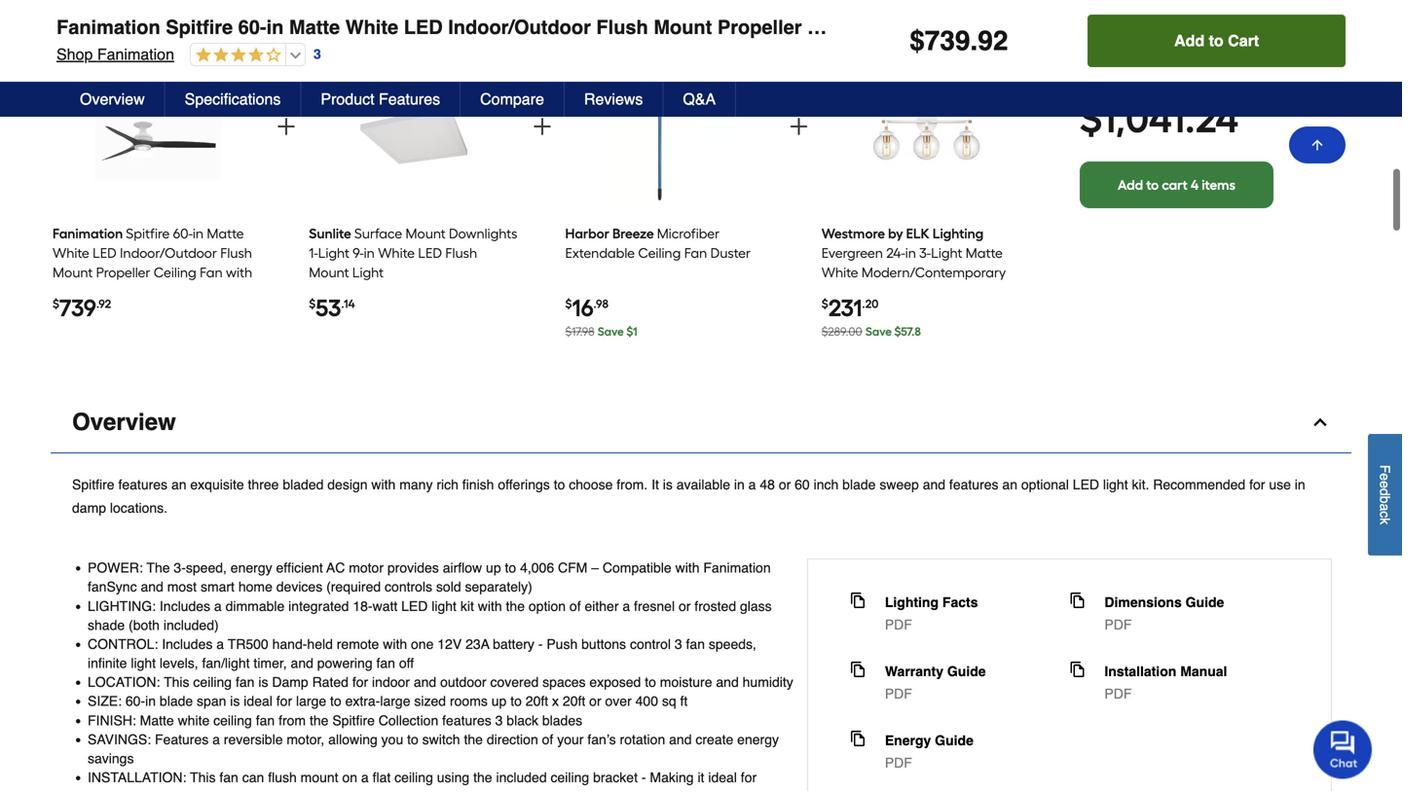 Task type: locate. For each thing, give the bounding box(es) containing it.
matte inside westmore by elk lighting evergreen 24-in 3-light matte white modern/contemporary vanity light
[[966, 245, 1003, 262]]

light inside spitfire 60-in matte white led indoor/outdoor flush mount propeller ceiling fan with light remote (3-blade)
[[53, 284, 84, 300]]

downlights
[[449, 225, 517, 242]]

2 horizontal spatial ceiling
[[807, 16, 872, 38]]

light
[[1103, 477, 1128, 493], [432, 599, 457, 614], [131, 656, 156, 671]]

and inside spitfire features an exquisite three bladed design with many rich finish offerings to choose from.  it is available in a 48 or 60 inch blade sweep and features an optional led light kit.  recommended for use in damp locations.
[[923, 477, 946, 493]]

is right it
[[663, 477, 673, 493]]

features right product
[[379, 90, 440, 108]]

features up locations.
[[118, 477, 168, 493]]

0 vertical spatial fan
[[878, 16, 912, 38]]

1 horizontal spatial or
[[679, 599, 691, 614]]

selected
[[342, 33, 395, 49], [598, 33, 651, 49]]

2 plus image from the left
[[787, 115, 811, 138]]

guide inside the dimensions guide pdf
[[1186, 595, 1224, 611]]

plus image for microfiber extendable ceiling fan duster
[[787, 115, 811, 138]]

1 vertical spatial or
[[679, 599, 691, 614]]

0 horizontal spatial 3-
[[174, 560, 186, 576]]

spitfire inside power: the 3-speed, energy efficient ac motor provides airflow up to 4,006 cfm – compatible with fanimation fansync and most smart home devices (required controls sold separately) lighting: includes a dimmable integrated 18-watt led light kit with the option of either a fresnel or frosted glass shade (both included) control: includes a tr500 hand-held remote with one 12v 23a battery - push buttons control 3 fan speeds, infinite light levels, fan/light timer, and powering fan off location: this ceiling fan is damp rated for indoor and outdoor covered spaces exposed to moisture and humidity size: 60-in blade span is ideal for large to extra-large sized rooms up to 20ft x 20ft or over 400 sq ft finish: matte white ceiling fan from the spitfire collection features 3 black blades savings: features a reversible motor, allowing you to switch the direction of your fan's rotation and create energy savings installation: this fan can flush mount on a flat ceiling using the included ceiling bracket - making it ideal for rooms with low ceilings
[[332, 713, 375, 729]]

plus image for evergreen 24-in 3-light matte white modern/contemporary vanity light
[[1044, 115, 1067, 138]]

indoor/outdoor inside spitfire 60-in matte white led indoor/outdoor flush mount propeller ceiling fan with light remote (3-blade)
[[120, 245, 217, 262]]

1 horizontal spatial 739
[[925, 25, 970, 56]]

a up 'fan/light'
[[216, 637, 224, 652]]

spitfire inside spitfire features an exquisite three bladed design with many rich finish offerings to choose from.  it is available in a 48 or 60 inch blade sweep and features an optional led light kit.  recommended for use in damp locations.
[[72, 477, 114, 493]]

e up d
[[1377, 473, 1393, 481]]

2 horizontal spatial light
[[1103, 477, 1128, 493]]

1 vertical spatial items
[[1202, 177, 1236, 193]]

2 vertical spatial guide
[[935, 733, 974, 749]]

ceiling inside spitfire 60-in matte white led indoor/outdoor flush mount propeller ceiling fan with light remote (3-blade)
[[154, 264, 196, 281]]

1 horizontal spatial features
[[379, 90, 440, 108]]

0 vertical spatial ideal
[[244, 694, 273, 710]]

2 vertical spatial 3
[[495, 713, 503, 729]]

0 horizontal spatial rooms
[[88, 789, 126, 792]]

a down smart
[[214, 599, 222, 614]]

0 horizontal spatial blade)
[[154, 284, 193, 300]]

by
[[888, 225, 903, 242]]

document image for lighting
[[850, 593, 866, 609]]

use
[[1269, 477, 1291, 493]]

0 horizontal spatial 3
[[314, 46, 321, 62]]

mount up $ 739 .92
[[53, 264, 93, 281]]

0 vertical spatial document image
[[1070, 593, 1085, 609]]

1 horizontal spatial 3
[[495, 713, 503, 729]]

0 vertical spatial lighting
[[933, 225, 984, 242]]

and up sized
[[414, 675, 436, 691]]

of left either
[[570, 599, 581, 614]]

0 horizontal spatial flush
[[220, 245, 252, 262]]

0 horizontal spatial an
[[171, 477, 186, 493]]

0 horizontal spatial features
[[118, 477, 168, 493]]

pdf inside warranty guide pdf
[[885, 687, 912, 702]]

tr500
[[228, 637, 268, 652]]

1 horizontal spatial an
[[1002, 477, 1018, 493]]

739
[[925, 25, 970, 56], [59, 294, 96, 322]]

for left the (
[[1135, 83, 1152, 100]]

shade
[[88, 618, 125, 633]]

levels,
[[160, 656, 198, 671]]

0 vertical spatial 739
[[925, 25, 970, 56]]

lighting
[[933, 225, 984, 242], [885, 595, 939, 611]]

0 horizontal spatial of
[[542, 732, 553, 748]]

document image left dimensions
[[1070, 593, 1085, 609]]

create
[[696, 732, 734, 748]]

add to cart 4 items link
[[1080, 162, 1274, 208]]

q&a
[[683, 90, 716, 108]]

(3- right .92
[[138, 284, 154, 300]]

plus image left 1,041
[[1044, 115, 1067, 138]]

led right optional
[[1073, 477, 1099, 493]]

arrow up image
[[1310, 137, 1325, 153]]

ceiling
[[807, 16, 872, 38], [638, 245, 681, 262], [154, 264, 196, 281]]

off
[[399, 656, 414, 671]]

sq
[[662, 694, 676, 710]]

3.7 stars image
[[191, 47, 281, 65]]

overview button down shop fanimation
[[60, 82, 165, 117]]

flush left 1-
[[220, 245, 252, 262]]

plus image
[[275, 115, 298, 138], [1044, 115, 1067, 138]]

spitfire down fanimation spitfire 60-in matte white led indoor/outdoor flush mount propeller ceiling fan with light remote (3-blade) image
[[126, 225, 170, 242]]

16 list item
[[565, 60, 776, 350]]

led right 9-
[[418, 245, 442, 262]]

0 vertical spatial blade)
[[1116, 16, 1175, 38]]

ceiling right flat
[[395, 770, 433, 786]]

1 vertical spatial up
[[492, 694, 507, 710]]

over
[[605, 694, 632, 710]]

0 vertical spatial remote
[[1015, 16, 1087, 38]]

1 horizontal spatial ceiling
[[638, 245, 681, 262]]

2 horizontal spatial 60-
[[238, 16, 266, 38]]

exposed
[[590, 675, 641, 691]]

in inside spitfire 60-in matte white led indoor/outdoor flush mount propeller ceiling fan with light remote (3-blade)
[[193, 225, 204, 242]]

features
[[118, 477, 168, 493], [949, 477, 999, 493], [442, 713, 492, 729]]

fanimation up .92
[[53, 225, 123, 242]]

pdf inside lighting facts pdf
[[885, 617, 912, 633]]

1 plus image from the left
[[531, 115, 554, 138]]

savings
[[88, 751, 134, 767]]

60- inside spitfire 60-in matte white led indoor/outdoor flush mount propeller ceiling fan with light remote (3-blade)
[[173, 225, 193, 242]]

plus image for surface mount downlights 1-light 9-in white led flush mount light
[[531, 115, 554, 138]]

fanimation right the shop
[[97, 45, 174, 63]]

739 inside list item
[[59, 294, 96, 322]]

1 vertical spatial lighting
[[885, 595, 939, 611]]

$ 739 .92
[[53, 294, 111, 322]]

pdf for energy guide pdf
[[885, 756, 912, 771]]

0 vertical spatial ceiling
[[807, 16, 872, 38]]

sold
[[436, 580, 461, 595]]

in inside westmore by elk lighting evergreen 24-in 3-light matte white modern/contemporary vanity light
[[905, 245, 916, 262]]

fan left can in the bottom left of the page
[[219, 770, 238, 786]]

ac
[[326, 560, 345, 576]]

0 horizontal spatial fan
[[200, 264, 223, 281]]

400
[[636, 694, 658, 710]]

3 up product
[[314, 46, 321, 62]]

0 horizontal spatial light
[[131, 656, 156, 671]]

2 horizontal spatial or
[[779, 477, 791, 493]]

guide inside warranty guide pdf
[[947, 664, 986, 680]]

white inside spitfire 60-in matte white led indoor/outdoor flush mount propeller ceiling fan with light remote (3-blade)
[[53, 245, 89, 262]]

light down sold
[[432, 599, 457, 614]]

is down the timer,
[[258, 675, 268, 691]]

2 horizontal spatial is
[[663, 477, 673, 493]]

control
[[630, 637, 671, 652]]

92
[[978, 25, 1008, 56]]

$ up the $17.98
[[565, 297, 572, 311]]

3 up direction on the bottom left of the page
[[495, 713, 503, 729]]

add inside add to cart 4 items link
[[1118, 177, 1143, 193]]

2 vertical spatial document image
[[850, 731, 866, 747]]

for down the 'damp'
[[276, 694, 292, 710]]

save inside 231 list item
[[866, 325, 892, 339]]

blade) right .92
[[154, 284, 193, 300]]

spitfire inside spitfire 60-in matte white led indoor/outdoor flush mount propeller ceiling fan with light remote (3-blade)
[[126, 225, 170, 242]]

1 vertical spatial propeller
[[96, 264, 150, 281]]

pdf inside installation manual pdf
[[1105, 687, 1132, 702]]

rooms down savings
[[88, 789, 126, 792]]

2 horizontal spatial 3
[[675, 637, 682, 652]]

1 horizontal spatial add
[[1174, 32, 1205, 50]]

white inside westmore by elk lighting evergreen 24-in 3-light matte white modern/contemporary vanity light
[[822, 264, 858, 281]]

ceiling up reversible
[[213, 713, 252, 729]]

mount inside spitfire 60-in matte white led indoor/outdoor flush mount propeller ceiling fan with light remote (3-blade)
[[53, 264, 93, 281]]

$ left the (
[[1080, 95, 1101, 142]]

features inside power: the 3-speed, energy efficient ac motor provides airflow up to 4,006 cfm – compatible with fanimation fansync and most smart home devices (required controls sold separately) lighting: includes a dimmable integrated 18-watt led light kit with the option of either a fresnel or frosted glass shade (both included) control: includes a tr500 hand-held remote with one 12v 23a battery - push buttons control 3 fan speeds, infinite light levels, fan/light timer, and powering fan off location: this ceiling fan is damp rated for indoor and outdoor covered spaces exposed to moisture and humidity size: 60-in blade span is ideal for large to extra-large sized rooms up to 20ft x 20ft or over 400 sq ft finish: matte white ceiling fan from the spitfire collection features 3 black blades savings: features a reversible motor, allowing you to switch the direction of your fan's rotation and create energy savings installation: this fan can flush mount on a flat ceiling using the included ceiling bracket - making it ideal for rooms with low ceilings
[[155, 732, 209, 748]]

includes
[[160, 599, 210, 614], [162, 637, 213, 652]]

features left optional
[[949, 477, 999, 493]]

1 vertical spatial guide
[[947, 664, 986, 680]]

watt
[[373, 599, 398, 614]]

4
[[1159, 83, 1167, 100], [1191, 177, 1199, 193]]

save left '1' at the left of the page
[[598, 325, 624, 339]]

a right either
[[623, 599, 630, 614]]

chevron up image
[[1311, 413, 1330, 432]]

mount
[[654, 16, 712, 38], [406, 225, 446, 242], [53, 264, 93, 281], [309, 264, 349, 281]]

12v
[[437, 637, 462, 652]]

0 horizontal spatial add
[[1118, 177, 1143, 193]]

or left 60
[[779, 477, 791, 493]]

blade) inside spitfire 60-in matte white led indoor/outdoor flush mount propeller ceiling fan with light remote (3-blade)
[[154, 284, 193, 300]]

or inside spitfire features an exquisite three bladed design with many rich finish offerings to choose from.  it is available in a 48 or 60 inch blade sweep and features an optional led light kit.  recommended for use in damp locations.
[[779, 477, 791, 493]]

3- down 'elk'
[[920, 245, 931, 262]]

plus image
[[531, 115, 554, 138], [787, 115, 811, 138]]

power: the 3-speed, energy efficient ac motor provides airflow up to 4,006 cfm – compatible with fanimation fansync and most smart home devices (required controls sold separately) lighting: includes a dimmable integrated 18-watt led light kit with the option of either a fresnel or frosted glass shade (both included) control: includes a tr500 hand-held remote with one 12v 23a battery - push buttons control 3 fan speeds, infinite light levels, fan/light timer, and powering fan off location: this ceiling fan is damp rated for indoor and outdoor covered spaces exposed to moisture and humidity size: 60-in blade span is ideal for large to extra-large sized rooms up to 20ft x 20ft or over 400 sq ft finish: matte white ceiling fan from the spitfire collection features 3 black blades savings: features a reversible motor, allowing you to switch the direction of your fan's rotation and create energy savings installation: this fan can flush mount on a flat ceiling using the included ceiling bracket - making it ideal for rooms with low ceilings
[[88, 560, 793, 792]]

items inside add to cart 4 items link
[[1202, 177, 1236, 193]]

and up the 'damp'
[[291, 656, 313, 671]]

739 for .
[[925, 25, 970, 56]]

with
[[918, 16, 957, 38], [226, 264, 252, 281], [371, 477, 396, 493], [675, 560, 700, 576], [478, 599, 502, 614], [383, 637, 407, 652], [129, 789, 154, 792]]

3- inside westmore by elk lighting evergreen 24-in 3-light matte white modern/contemporary vanity light
[[920, 245, 931, 262]]

document image left the energy
[[850, 731, 866, 747]]

0 horizontal spatial save
[[598, 325, 624, 339]]

an left optional
[[1002, 477, 1018, 493]]

1 vertical spatial fan
[[684, 245, 707, 262]]

pdf for dimensions guide pdf
[[1105, 617, 1132, 633]]

fan inside microfiber extendable ceiling fan duster
[[684, 245, 707, 262]]

–
[[591, 560, 599, 576]]

surface
[[354, 225, 402, 242]]

guide inside the energy guide pdf
[[935, 733, 974, 749]]

duster
[[710, 245, 751, 262]]

1 vertical spatial ceiling
[[638, 245, 681, 262]]

an
[[171, 477, 186, 493], [1002, 477, 1018, 493]]

led inside spitfire 60-in matte white led indoor/outdoor flush mount propeller ceiling fan with light remote (3-blade)
[[93, 245, 117, 262]]

inch
[[814, 477, 839, 493]]

is right span
[[230, 694, 240, 710]]

1 vertical spatial blade)
[[154, 284, 193, 300]]

0 horizontal spatial propeller
[[96, 264, 150, 281]]

the
[[506, 599, 525, 614], [310, 713, 329, 729], [464, 732, 483, 748], [473, 770, 492, 786]]

add inside add to cart button
[[1174, 32, 1205, 50]]

1 horizontal spatial 3-
[[920, 245, 931, 262]]

save for 16
[[598, 325, 624, 339]]

fanimation up glass
[[703, 560, 771, 576]]

- left making
[[642, 770, 646, 786]]

white
[[178, 713, 210, 729]]

0 vertical spatial 60-
[[238, 16, 266, 38]]

timer,
[[254, 656, 287, 671]]

light left kit.
[[1103, 477, 1128, 493]]

flush down 'downlights'
[[445, 245, 477, 262]]

document image left warranty
[[850, 662, 866, 678]]

reviews button
[[565, 82, 664, 117]]

light inside spitfire features an exquisite three bladed design with many rich finish offerings to choose from.  it is available in a 48 or 60 inch blade sweep and features an optional led light kit.  recommended for use in damp locations.
[[1103, 477, 1128, 493]]

blade up white
[[160, 694, 193, 710]]

0 horizontal spatial document image
[[850, 593, 866, 609]]

0 horizontal spatial plus image
[[531, 115, 554, 138]]

0 vertical spatial light
[[1103, 477, 1128, 493]]

vanity
[[822, 284, 860, 300]]

0 horizontal spatial 60-
[[126, 694, 145, 710]]

document image for warranty
[[850, 662, 866, 678]]

a left 48
[[749, 477, 756, 493]]

0 vertical spatial blade
[[843, 477, 876, 493]]

fan inside spitfire 60-in matte white led indoor/outdoor flush mount propeller ceiling fan with light remote (3-blade)
[[200, 264, 223, 281]]

fanimation inside power: the 3-speed, energy efficient ac motor provides airflow up to 4,006 cfm – compatible with fanimation fansync and most smart home devices (required controls sold separately) lighting: includes a dimmable integrated 18-watt led light kit with the option of either a fresnel or frosted glass shade (both included) control: includes a tr500 hand-held remote with one 12v 23a battery - push buttons control 3 fan speeds, infinite light levels, fan/light timer, and powering fan off location: this ceiling fan is damp rated for indoor and outdoor covered spaces exposed to moisture and humidity size: 60-in blade span is ideal for large to extra-large sized rooms up to 20ft x 20ft or over 400 sq ft finish: matte white ceiling fan from the spitfire collection features 3 black blades savings: features a reversible motor, allowing you to switch the direction of your fan's rotation and create energy savings installation: this fan can flush mount on a flat ceiling using the included ceiling bracket - making it ideal for rooms with low ceilings
[[703, 560, 771, 576]]

4 inside subtotal for ( 4 ) items $ 1,041 .24
[[1159, 83, 1167, 100]]

1 vertical spatial 739
[[59, 294, 96, 322]]

60
[[795, 477, 810, 493]]

2 large from the left
[[380, 694, 410, 710]]

1 vertical spatial this
[[190, 770, 216, 786]]

1 save from the left
[[598, 325, 624, 339]]

(3- up subtotal
[[1092, 16, 1116, 38]]

pdf down the installation
[[1105, 687, 1132, 702]]

f e e d b a c k button
[[1368, 434, 1402, 556]]

speeds,
[[709, 637, 757, 652]]

0 vertical spatial add
[[1174, 32, 1205, 50]]

1 vertical spatial 4
[[1191, 177, 1199, 193]]

you
[[381, 732, 403, 748]]

4 for add to cart 4 items
[[1191, 177, 1199, 193]]

0 vertical spatial 4
[[1159, 83, 1167, 100]]

selected up product features
[[342, 33, 395, 49]]

product features button
[[301, 82, 461, 117]]

in inside power: the 3-speed, energy efficient ac motor provides airflow up to 4,006 cfm – compatible with fanimation fansync and most smart home devices (required controls sold separately) lighting: includes a dimmable integrated 18-watt led light kit with the option of either a fresnel or frosted glass shade (both included) control: includes a tr500 hand-held remote with one 12v 23a battery - push buttons control 3 fan speeds, infinite light levels, fan/light timer, and powering fan off location: this ceiling fan is damp rated for indoor and outdoor covered spaces exposed to moisture and humidity size: 60-in blade span is ideal for large to extra-large sized rooms up to 20ft x 20ft or over 400 sq ft finish: matte white ceiling fan from the spitfire collection features 3 black blades savings: features a reversible motor, allowing you to switch the direction of your fan's rotation and create energy savings installation: this fan can flush mount on a flat ceiling using the included ceiling bracket - making it ideal for rooms with low ceilings
[[145, 694, 156, 710]]

large down indoor in the left of the page
[[380, 694, 410, 710]]

breeze
[[612, 225, 654, 242]]

for
[[1135, 83, 1152, 100], [1249, 477, 1265, 493], [352, 675, 368, 691], [276, 694, 292, 710], [741, 770, 757, 786]]

document image
[[1070, 593, 1085, 609], [850, 662, 866, 678], [850, 731, 866, 747]]

b
[[1377, 496, 1393, 504]]

lighting facts link
[[885, 593, 978, 613]]

2 plus image from the left
[[1044, 115, 1067, 138]]

rooms
[[450, 694, 488, 710], [88, 789, 126, 792]]

pdf
[[885, 617, 912, 633], [1105, 617, 1132, 633], [885, 687, 912, 702], [1105, 687, 1132, 702], [885, 756, 912, 771]]

0 horizontal spatial features
[[155, 732, 209, 748]]

4 right cart
[[1191, 177, 1199, 193]]

3 right control
[[675, 637, 682, 652]]

1 horizontal spatial propeller
[[718, 16, 802, 38]]

integrated
[[288, 599, 349, 614]]

plus image down specifications
[[275, 115, 298, 138]]

energy guide link
[[885, 731, 974, 751]]

led inside surface mount downlights 1-light 9-in white led flush mount light
[[418, 245, 442, 262]]

1 horizontal spatial blade)
[[1116, 16, 1175, 38]]

airflow
[[443, 560, 482, 576]]

20ft left 'x'
[[526, 694, 548, 710]]

1 vertical spatial document image
[[850, 662, 866, 678]]

items
[[1174, 83, 1208, 100], [1202, 177, 1236, 193]]

led inside spitfire features an exquisite three bladed design with many rich finish offerings to choose from.  it is available in a 48 or 60 inch blade sweep and features an optional led light kit.  recommended for use in damp locations.
[[1073, 477, 1099, 493]]

ideal down the 'damp'
[[244, 694, 273, 710]]

plus image for spitfire 60-in matte white led indoor/outdoor flush mount propeller ceiling fan with light remote (3-blade)
[[275, 115, 298, 138]]

matte inside spitfire 60-in matte white led indoor/outdoor flush mount propeller ceiling fan with light remote (3-blade)
[[207, 225, 244, 242]]

0 vertical spatial overview
[[80, 90, 145, 108]]

remote
[[337, 637, 379, 652]]

1 horizontal spatial fan
[[684, 245, 707, 262]]

0 vertical spatial (3-
[[1092, 16, 1116, 38]]

matte inside power: the 3-speed, energy efficient ac motor provides airflow up to 4,006 cfm – compatible with fanimation fansync and most smart home devices (required controls sold separately) lighting: includes a dimmable integrated 18-watt led light kit with the option of either a fresnel or frosted glass shade (both included) control: includes a tr500 hand-held remote with one 12v 23a battery - push buttons control 3 fan speeds, infinite light levels, fan/light timer, and powering fan off location: this ceiling fan is damp rated for indoor and outdoor covered spaces exposed to moisture and humidity size: 60-in blade span is ideal for large to extra-large sized rooms up to 20ft x 20ft or over 400 sq ft finish: matte white ceiling fan from the spitfire collection features 3 black blades savings: features a reversible motor, allowing you to switch the direction of your fan's rotation and create energy savings installation: this fan can flush mount on a flat ceiling using the included ceiling bracket - making it ideal for rooms with low ceilings
[[140, 713, 174, 729]]

led up .92
[[93, 245, 117, 262]]

1 large from the left
[[296, 694, 326, 710]]

spitfire up the damp
[[72, 477, 114, 493]]

2 horizontal spatial features
[[949, 477, 999, 493]]

mount
[[301, 770, 338, 786]]

selected up reviews
[[598, 33, 651, 49]]

lighting right 'elk'
[[933, 225, 984, 242]]

switch
[[422, 732, 460, 748]]

specifications
[[185, 90, 281, 108]]

items right )
[[1174, 83, 1208, 100]]

rated
[[312, 675, 349, 691]]

spitfire up "3.7 stars" image
[[166, 16, 233, 38]]

53
[[316, 294, 341, 322]]

$ inside "$ 16 .98"
[[565, 297, 572, 311]]

1 vertical spatial 3
[[675, 637, 682, 652]]

mount down 1-
[[309, 264, 349, 281]]

propeller inside spitfire 60-in matte white led indoor/outdoor flush mount propeller ceiling fan with light remote (3-blade)
[[96, 264, 150, 281]]

is
[[663, 477, 673, 493], [258, 675, 268, 691], [230, 694, 240, 710]]

energy guide pdf
[[885, 733, 974, 771]]

1 horizontal spatial light
[[432, 599, 457, 614]]

blades
[[542, 713, 582, 729]]

1 vertical spatial of
[[542, 732, 553, 748]]

pdf for installation manual pdf
[[1105, 687, 1132, 702]]

microfiber extendable ceiling fan duster
[[565, 225, 751, 262]]

lighting inside westmore by elk lighting evergreen 24-in 3-light matte white modern/contemporary vanity light
[[933, 225, 984, 242]]

0 horizontal spatial ideal
[[244, 694, 273, 710]]

and left create
[[669, 732, 692, 748]]

to
[[1209, 32, 1224, 50], [1146, 177, 1159, 193], [554, 477, 565, 493], [505, 560, 516, 576], [645, 675, 656, 691], [330, 694, 342, 710], [510, 694, 522, 710], [407, 732, 419, 748]]

60- inside power: the 3-speed, energy efficient ac motor provides airflow up to 4,006 cfm – compatible with fanimation fansync and most smart home devices (required controls sold separately) lighting: includes a dimmable integrated 18-watt led light kit with the option of either a fresnel or frosted glass shade (both included) control: includes a tr500 hand-held remote with one 12v 23a battery - push buttons control 3 fan speeds, infinite light levels, fan/light timer, and powering fan off location: this ceiling fan is damp rated for indoor and outdoor covered spaces exposed to moisture and humidity size: 60-in blade span is ideal for large to extra-large sized rooms up to 20ft x 20ft or over 400 sq ft finish: matte white ceiling fan from the spitfire collection features 3 black blades savings: features a reversible motor, allowing you to switch the direction of your fan's rotation and create energy savings installation: this fan can flush mount on a flat ceiling using the included ceiling bracket - making it ideal for rooms with low ceilings
[[126, 694, 145, 710]]

fanimation spitfire 60-in matte white led indoor/outdoor flush mount propeller ceiling fan with light remote (3-blade)
[[56, 16, 1175, 38]]

separately)
[[465, 580, 532, 595]]

controls
[[385, 580, 432, 595]]

1 horizontal spatial -
[[642, 770, 646, 786]]

a inside button
[[1377, 504, 1393, 511]]

a inside spitfire features an exquisite three bladed design with many rich finish offerings to choose from.  it is available in a 48 or 60 inch blade sweep and features an optional led light kit.  recommended for use in damp locations.
[[749, 477, 756, 493]]

propeller up .92
[[96, 264, 150, 281]]

1 horizontal spatial 20ft
[[563, 694, 586, 710]]

1 vertical spatial is
[[258, 675, 268, 691]]

(3- inside spitfire 60-in matte white led indoor/outdoor flush mount propeller ceiling fan with light remote (3-blade)
[[138, 284, 154, 300]]

1 vertical spatial document image
[[1070, 662, 1085, 678]]

.24
[[1185, 95, 1239, 142]]

white up vanity on the right top of the page
[[822, 264, 858, 281]]

$17.98
[[565, 325, 595, 339]]

1 horizontal spatial 4
[[1191, 177, 1199, 193]]

propeller up the q&a button
[[718, 16, 802, 38]]

0 horizontal spatial this
[[164, 675, 189, 691]]

energy
[[885, 733, 931, 749]]

items right cart
[[1202, 177, 1236, 193]]

0 vertical spatial indoor/outdoor
[[448, 16, 591, 38]]

0 vertical spatial includes
[[160, 599, 210, 614]]

provides
[[387, 560, 439, 576]]

1 vertical spatial -
[[642, 770, 646, 786]]

1 vertical spatial remote
[[87, 284, 135, 300]]

pdf inside the dimensions guide pdf
[[1105, 617, 1132, 633]]

damp
[[272, 675, 308, 691]]

flush
[[268, 770, 297, 786]]

document image
[[850, 593, 866, 609], [1070, 662, 1085, 678]]

a
[[749, 477, 756, 493], [1377, 504, 1393, 511], [214, 599, 222, 614], [623, 599, 630, 614], [216, 637, 224, 652], [212, 732, 220, 748], [361, 770, 369, 786]]

save down .20
[[866, 325, 892, 339]]

fan up indoor in the left of the page
[[376, 656, 395, 671]]

energy
[[231, 560, 272, 576], [737, 732, 779, 748]]

light up location:
[[131, 656, 156, 671]]

and right the sweep
[[923, 477, 946, 493]]

the up motor,
[[310, 713, 329, 729]]

pdf down the energy
[[885, 756, 912, 771]]

microfiber
[[657, 225, 720, 242]]

for inside spitfire features an exquisite three bladed design with many rich finish offerings to choose from.  it is available in a 48 or 60 inch blade sweep and features an optional led light kit.  recommended for use in damp locations.
[[1249, 477, 1265, 493]]

to inside button
[[1209, 32, 1224, 50]]

document image for dimensions
[[1070, 593, 1085, 609]]

0 horizontal spatial indoor/outdoor
[[120, 245, 217, 262]]

spitfire
[[166, 16, 233, 38], [126, 225, 170, 242], [72, 477, 114, 493], [332, 713, 375, 729]]

pdf for warranty guide pdf
[[885, 687, 912, 702]]

$ left .14
[[309, 297, 316, 311]]

overview button up available
[[51, 393, 1352, 454]]

a up 'k'
[[1377, 504, 1393, 511]]

0 vertical spatial document image
[[850, 593, 866, 609]]

1 vertical spatial features
[[155, 732, 209, 748]]

for inside subtotal for ( 4 ) items $ 1,041 .24
[[1135, 83, 1152, 100]]

2 selected from the left
[[598, 33, 651, 49]]

up down covered
[[492, 694, 507, 710]]

739 list item
[[53, 60, 263, 350]]

installation manual link
[[1105, 662, 1227, 682]]

2 vertical spatial or
[[589, 694, 601, 710]]

1 plus image from the left
[[275, 115, 298, 138]]

1 vertical spatial overview
[[72, 409, 176, 436]]

up up separately)
[[486, 560, 501, 576]]

1 horizontal spatial large
[[380, 694, 410, 710]]

pdf inside the energy guide pdf
[[885, 756, 912, 771]]

2 save from the left
[[866, 325, 892, 339]]

save inside 16 list item
[[598, 325, 624, 339]]

add for add to cart 4 items
[[1118, 177, 1143, 193]]

of left 'your'
[[542, 732, 553, 748]]

energy right create
[[737, 732, 779, 748]]

document image left the installation
[[1070, 662, 1085, 678]]

lighting left the facts
[[885, 595, 939, 611]]

mount up q&a
[[654, 16, 712, 38]]

20ft right 'x'
[[563, 694, 586, 710]]

large up from
[[296, 694, 326, 710]]



Task type: vqa. For each thing, say whether or not it's contained in the screenshot.
first Stands from the right
no



Task type: describe. For each thing, give the bounding box(es) containing it.
power:
[[88, 560, 143, 576]]

facts
[[943, 595, 978, 611]]

collection
[[379, 713, 438, 729]]

$ left .
[[910, 25, 925, 56]]

flush inside spitfire 60-in matte white led indoor/outdoor flush mount propeller ceiling fan with light remote (3-blade)
[[220, 245, 252, 262]]

low
[[157, 789, 178, 792]]

option
[[529, 599, 566, 614]]

with inside spitfire 60-in matte white led indoor/outdoor flush mount propeller ceiling fan with light remote (3-blade)
[[226, 264, 252, 281]]

evergreen
[[822, 245, 883, 262]]

53 list item
[[309, 60, 520, 350]]

1 vertical spatial ideal
[[708, 770, 737, 786]]

.14
[[341, 297, 355, 311]]

three
[[248, 477, 279, 493]]

f e e d b a c k
[[1377, 465, 1393, 525]]

$ right the $289.00
[[894, 325, 901, 339]]

1 20ft from the left
[[526, 694, 548, 710]]

fan left speeds,
[[686, 637, 705, 652]]

the down separately)
[[506, 599, 525, 614]]

compare button
[[461, 82, 565, 117]]

glass
[[740, 599, 772, 614]]

fresnel
[[634, 599, 675, 614]]

in inside surface mount downlights 1-light 9-in white led flush mount light
[[364, 245, 375, 262]]

q&a button
[[664, 82, 736, 117]]

1 an from the left
[[171, 477, 186, 493]]

fanimation up shop fanimation
[[56, 16, 160, 38]]

1 vertical spatial rooms
[[88, 789, 126, 792]]

blade inside power: the 3-speed, energy efficient ac motor provides airflow up to 4,006 cfm – compatible with fanimation fansync and most smart home devices (required controls sold separately) lighting: includes a dimmable integrated 18-watt led light kit with the option of either a fresnel or frosted glass shade (both included) control: includes a tr500 hand-held remote with one 12v 23a battery - push buttons control 3 fan speeds, infinite light levels, fan/light timer, and powering fan off location: this ceiling fan is damp rated for indoor and outdoor covered spaces exposed to moisture and humidity size: 60-in blade span is ideal for large to extra-large sized rooms up to 20ft x 20ft or over 400 sq ft finish: matte white ceiling fan from the spitfire collection features 3 black blades savings: features a reversible motor, allowing you to switch the direction of your fan's rotation and create energy savings installation: this fan can flush mount on a flat ceiling using the included ceiling bracket - making it ideal for rooms with low ceilings
[[160, 694, 193, 710]]

ceiling inside microfiber extendable ceiling fan duster
[[638, 245, 681, 262]]

2 e from the top
[[1377, 481, 1393, 489]]

$ 231 .20
[[822, 294, 879, 322]]

fanimation inside 739 list item
[[53, 225, 123, 242]]

the right using
[[473, 770, 492, 786]]

with inside spitfire features an exquisite three bladed design with many rich finish offerings to choose from.  it is available in a 48 or 60 inch blade sweep and features an optional led light kit.  recommended for use in damp locations.
[[371, 477, 396, 493]]

covered
[[490, 675, 539, 691]]

white up product features
[[345, 16, 398, 38]]

1 vertical spatial overview button
[[51, 393, 1352, 454]]

led up product features button
[[404, 16, 443, 38]]

0 vertical spatial rooms
[[450, 694, 488, 710]]

guide for warranty guide pdf
[[947, 664, 986, 680]]

1 horizontal spatial is
[[258, 675, 268, 691]]

0 vertical spatial up
[[486, 560, 501, 576]]

warranty guide link
[[885, 662, 986, 682]]

sunlite
[[309, 225, 351, 242]]

for right it
[[741, 770, 757, 786]]

ceiling up span
[[193, 675, 232, 691]]

spaces
[[543, 675, 586, 691]]

3- inside power: the 3-speed, energy efficient ac motor provides airflow up to 4,006 cfm – compatible with fanimation fansync and most smart home devices (required controls sold separately) lighting: includes a dimmable integrated 18-watt led light kit with the option of either a fresnel or frosted glass shade (both included) control: includes a tr500 hand-held remote with one 12v 23a battery - push buttons control 3 fan speeds, infinite light levels, fan/light timer, and powering fan off location: this ceiling fan is damp rated for indoor and outdoor covered spaces exposed to moisture and humidity size: 60-in blade span is ideal for large to extra-large sized rooms up to 20ft x 20ft or over 400 sq ft finish: matte white ceiling fan from the spitfire collection features 3 black blades savings: features a reversible motor, allowing you to switch the direction of your fan's rotation and create energy savings installation: this fan can flush mount on a flat ceiling using the included ceiling bracket - making it ideal for rooms with low ceilings
[[174, 560, 186, 576]]

finish
[[462, 477, 494, 493]]

cart
[[1228, 32, 1259, 50]]

span
[[197, 694, 226, 710]]

sweep
[[880, 477, 919, 493]]

1 vertical spatial includes
[[162, 637, 213, 652]]

many
[[399, 477, 433, 493]]

reviews
[[584, 90, 643, 108]]

0 horizontal spatial or
[[589, 694, 601, 710]]

spitfire 60-in matte white led indoor/outdoor flush mount propeller ceiling fan with light remote (3-blade)
[[53, 225, 252, 300]]

compatible
[[603, 560, 672, 576]]

pdf for lighting facts pdf
[[885, 617, 912, 633]]

$ inside '$ 231 .20'
[[822, 297, 828, 311]]

infinite
[[88, 656, 127, 671]]

for up extra-
[[352, 675, 368, 691]]

flush inside surface mount downlights 1-light 9-in white led flush mount light
[[445, 245, 477, 262]]

choose
[[569, 477, 613, 493]]

.
[[970, 25, 978, 56]]

$ right the $17.98
[[626, 325, 633, 339]]

fan down 'fan/light'
[[236, 675, 255, 691]]

can
[[242, 770, 264, 786]]

the right switch
[[464, 732, 483, 748]]

specifications button
[[165, 82, 301, 117]]

k
[[1377, 518, 1393, 525]]

fansync
[[88, 580, 137, 595]]

battery
[[493, 637, 535, 652]]

and down the
[[141, 580, 163, 595]]

guide for dimensions guide pdf
[[1186, 595, 1224, 611]]

installation manual pdf
[[1105, 664, 1227, 702]]

push
[[547, 637, 578, 652]]

sunlite surface mount downlights 1-light 9-in white led flush mount light image
[[351, 67, 478, 209]]

)
[[1167, 83, 1171, 100]]

humidity
[[743, 675, 793, 691]]

4 for subtotal for ( 4 ) items $ 1,041 .24
[[1159, 83, 1167, 100]]

sized
[[414, 694, 446, 710]]

1 vertical spatial light
[[432, 599, 457, 614]]

2 horizontal spatial fan
[[878, 16, 912, 38]]

items inside subtotal for ( 4 ) items $ 1,041 .24
[[1174, 83, 1208, 100]]

white inside surface mount downlights 1-light 9-in white led flush mount light
[[378, 245, 415, 262]]

ceiling down 'your'
[[551, 770, 589, 786]]

0 horizontal spatial is
[[230, 694, 240, 710]]

1 horizontal spatial (3-
[[1092, 16, 1116, 38]]

document image for energy
[[850, 731, 866, 747]]

held
[[307, 637, 333, 652]]

2 20ft from the left
[[563, 694, 586, 710]]

harbor breeze microfiber extendable ceiling fan duster image
[[607, 67, 734, 209]]

fanimation spitfire 60-in matte white led indoor/outdoor flush mount propeller ceiling fan with light remote (3-blade) image
[[95, 67, 221, 209]]

231 list item
[[822, 60, 1033, 350]]

1 e from the top
[[1377, 473, 1393, 481]]

led inside power: the 3-speed, energy efficient ac motor provides airflow up to 4,006 cfm – compatible with fanimation fansync and most smart home devices (required controls sold separately) lighting: includes a dimmable integrated 18-watt led light kit with the option of either a fresnel or frosted glass shade (both included) control: includes a tr500 hand-held remote with one 12v 23a battery - push buttons control 3 fan speeds, infinite light levels, fan/light timer, and powering fan off location: this ceiling fan is damp rated for indoor and outdoor covered spaces exposed to moisture and humidity size: 60-in blade span is ideal for large to extra-large sized rooms up to 20ft x 20ft or over 400 sq ft finish: matte white ceiling fan from the spitfire collection features 3 black blades savings: features a reversible motor, allowing you to switch the direction of your fan's rotation and create energy savings installation: this fan can flush mount on a flat ceiling using the included ceiling bracket - making it ideal for rooms with low ceilings
[[401, 599, 428, 614]]

16
[[572, 294, 594, 322]]

1 horizontal spatial this
[[190, 770, 216, 786]]

dimensions guide link
[[1105, 593, 1224, 613]]

frosted
[[695, 599, 736, 614]]

guide for energy guide pdf
[[935, 733, 974, 749]]

lighting inside lighting facts pdf
[[885, 595, 939, 611]]

$289.00
[[822, 325, 862, 339]]

$ inside $ 53 .14
[[309, 297, 316, 311]]

cfm
[[558, 560, 588, 576]]

outdoor
[[440, 675, 486, 691]]

surface mount downlights 1-light 9-in white led flush mount light
[[309, 225, 517, 281]]

to inside spitfire features an exquisite three bladed design with many rich finish offerings to choose from.  it is available in a 48 or 60 inch blade sweep and features an optional led light kit.  recommended for use in damp locations.
[[554, 477, 565, 493]]

1 horizontal spatial energy
[[737, 732, 779, 748]]

one
[[411, 637, 434, 652]]

size:
[[88, 694, 122, 710]]

on
[[342, 770, 357, 786]]

a left reversible
[[212, 732, 220, 748]]

savings:
[[88, 732, 151, 748]]

westmore by elk lighting evergreen 24-in 3-light matte white modern/contemporary vanity light image
[[864, 67, 990, 209]]

a right on
[[361, 770, 369, 786]]

0 vertical spatial -
[[538, 637, 543, 652]]

$ inside subtotal for ( 4 ) items $ 1,041 .24
[[1080, 95, 1101, 142]]

fan's
[[588, 732, 616, 748]]

motor,
[[287, 732, 325, 748]]

$17.98 save $ 1
[[565, 325, 637, 339]]

westmore
[[822, 225, 885, 242]]

and down speeds,
[[716, 675, 739, 691]]

231
[[828, 294, 862, 322]]

2 an from the left
[[1002, 477, 1018, 493]]

lighting:
[[88, 599, 156, 614]]

finish:
[[88, 713, 136, 729]]

the
[[147, 560, 170, 576]]

chat invite button image
[[1314, 720, 1373, 780]]

2 horizontal spatial flush
[[596, 16, 648, 38]]

1 horizontal spatial indoor/outdoor
[[448, 16, 591, 38]]

add to cart button
[[1088, 15, 1346, 67]]

home
[[238, 580, 273, 595]]

motor
[[349, 560, 384, 576]]

mount right surface
[[406, 225, 446, 242]]

23a
[[466, 637, 489, 652]]

2 vertical spatial light
[[131, 656, 156, 671]]

damp
[[72, 501, 106, 516]]

blade inside spitfire features an exquisite three bladed design with many rich finish offerings to choose from.  it is available in a 48 or 60 inch blade sweep and features an optional led light kit.  recommended for use in damp locations.
[[843, 477, 876, 493]]

current item
[[119, 35, 214, 49]]

0 vertical spatial overview button
[[60, 82, 165, 117]]

smart
[[201, 580, 235, 595]]

0 vertical spatial of
[[570, 599, 581, 614]]

1-
[[309, 245, 318, 262]]

direction
[[487, 732, 538, 748]]

rotation
[[620, 732, 665, 748]]

indoor
[[372, 675, 410, 691]]

save for 231
[[866, 325, 892, 339]]

is inside spitfire features an exquisite three bladed design with many rich finish offerings to choose from.  it is available in a 48 or 60 inch blade sweep and features an optional led light kit.  recommended for use in damp locations.
[[663, 477, 673, 493]]

features inside power: the 3-speed, energy efficient ac motor provides airflow up to 4,006 cfm – compatible with fanimation fansync and most smart home devices (required controls sold separately) lighting: includes a dimmable integrated 18-watt led light kit with the option of either a fresnel or frosted glass shade (both included) control: includes a tr500 hand-held remote with one 12v 23a battery - push buttons control 3 fan speeds, infinite light levels, fan/light timer, and powering fan off location: this ceiling fan is damp rated for indoor and outdoor covered spaces exposed to moisture and humidity size: 60-in blade span is ideal for large to extra-large sized rooms up to 20ft x 20ft or over 400 sq ft finish: matte white ceiling fan from the spitfire collection features 3 black blades savings: features a reversible motor, allowing you to switch the direction of your fan's rotation and create energy savings installation: this fan can flush mount on a flat ceiling using the included ceiling bracket - making it ideal for rooms with low ceilings
[[442, 713, 492, 729]]

features inside product features button
[[379, 90, 440, 108]]

0 vertical spatial energy
[[231, 560, 272, 576]]

0 vertical spatial propeller
[[718, 16, 802, 38]]

bracket
[[593, 770, 638, 786]]

1 selected from the left
[[342, 33, 395, 49]]

$ 16 .98
[[565, 294, 609, 322]]

buttons
[[581, 637, 626, 652]]

warranty
[[885, 664, 944, 680]]

document image for installation
[[1070, 662, 1085, 678]]

f
[[1377, 465, 1393, 473]]

remote inside spitfire 60-in matte white led indoor/outdoor flush mount propeller ceiling fan with light remote (3-blade)
[[87, 284, 135, 300]]

48
[[760, 477, 775, 493]]

739 for .92
[[59, 294, 96, 322]]

$ inside $ 739 .92
[[53, 297, 59, 311]]

fan up reversible
[[256, 713, 275, 729]]

add for add to cart
[[1174, 32, 1205, 50]]

cart
[[1162, 177, 1188, 193]]

subtotal
[[1080, 83, 1132, 100]]



